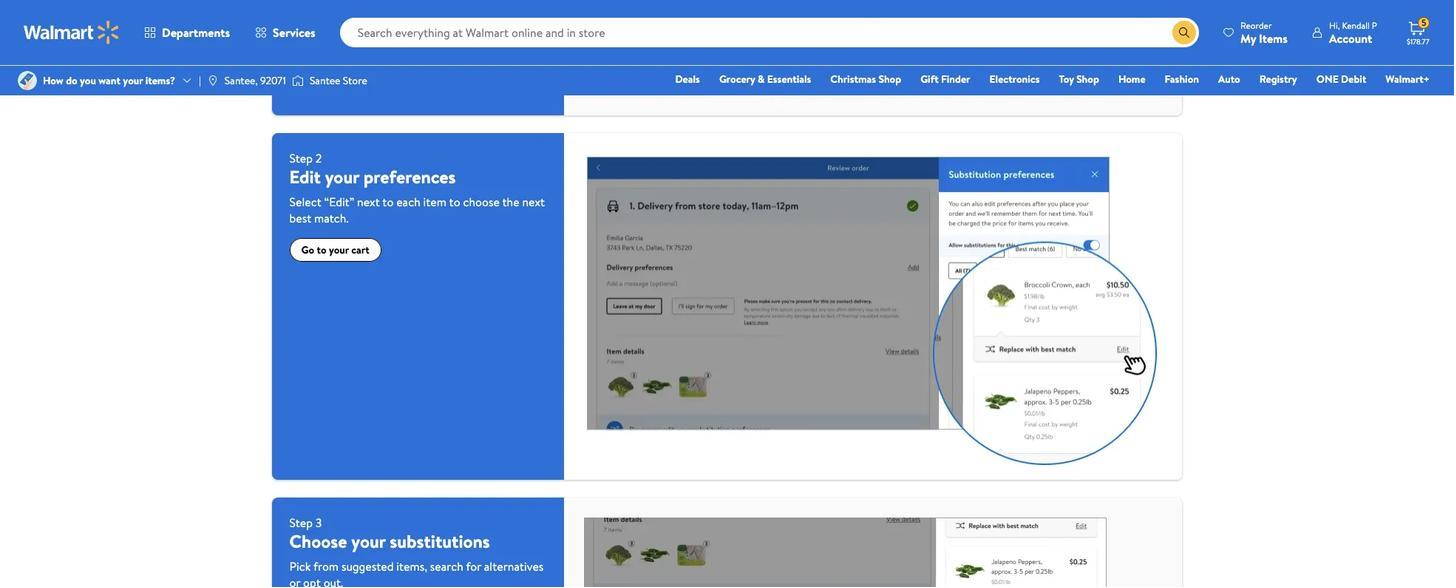 Task type: locate. For each thing, give the bounding box(es) containing it.
 image right 92071
[[292, 73, 304, 88]]

one
[[1317, 72, 1339, 87]]

1 shop from the left
[[879, 72, 902, 87]]

gift finder link
[[914, 71, 977, 87]]

to right item
[[449, 194, 460, 210]]

gift finder
[[921, 72, 971, 87]]

kendall
[[1343, 19, 1370, 31]]

1 step from the top
[[290, 150, 313, 166]]

your up "edit" at the top left of the page
[[325, 164, 359, 189]]

gift
[[921, 72, 939, 87]]

next right "edit" at the top left of the page
[[357, 194, 380, 210]]

your inside step 3 choose your substitutions pick from suggested items, search for alternatives or opt out.
[[352, 529, 386, 554]]

go
[[301, 242, 314, 257]]

your up suggested
[[352, 529, 386, 554]]

pick
[[290, 559, 311, 575]]

choose
[[290, 529, 347, 554]]

step inside step 2 edit your preferences select "edit" next to each item to choose the next best match.
[[290, 150, 313, 166]]

0 horizontal spatial shop
[[879, 72, 902, 87]]

suggested
[[342, 559, 394, 575]]

one debit
[[1317, 72, 1367, 87]]

0 horizontal spatial  image
[[18, 71, 37, 90]]

p
[[1373, 19, 1378, 31]]

shop for christmas shop
[[879, 72, 902, 87]]

step left 3
[[290, 515, 313, 531]]

step 2 edit your preferences select "edit" next to each item to choose the next best match.
[[290, 150, 545, 226]]

 image
[[207, 75, 219, 87]]

best
[[290, 210, 312, 226]]

fashion link
[[1159, 71, 1206, 87]]

hi, kendall p account
[[1330, 19, 1378, 46]]

match.
[[314, 210, 349, 226]]

0 horizontal spatial next
[[357, 194, 380, 210]]

1 horizontal spatial shop
[[1077, 72, 1100, 87]]

registry link
[[1253, 71, 1304, 87]]

to
[[383, 194, 394, 210], [449, 194, 460, 210], [317, 242, 327, 257]]

0 vertical spatial step
[[290, 150, 313, 166]]

do
[[66, 73, 77, 88]]

fashion
[[1165, 72, 1200, 87]]

or
[[290, 575, 300, 587]]

essentials
[[768, 72, 812, 87]]

$178.77
[[1407, 36, 1430, 47]]

1 horizontal spatial  image
[[292, 73, 304, 88]]

1 vertical spatial step
[[290, 515, 313, 531]]

reorder my items
[[1241, 19, 1288, 46]]

account
[[1330, 30, 1373, 46]]

step inside step 3 choose your substitutions pick from suggested items, search for alternatives or opt out.
[[290, 515, 313, 531]]

 image left the how
[[18, 71, 37, 90]]

shop
[[879, 72, 902, 87], [1077, 72, 1100, 87]]

to left each
[[383, 194, 394, 210]]

christmas
[[831, 72, 876, 87]]

2 next from the left
[[522, 194, 545, 210]]

search icon image
[[1179, 27, 1191, 38]]

select
[[290, 194, 322, 210]]

to right go
[[317, 242, 327, 257]]

santee,
[[225, 73, 258, 88]]

items?
[[145, 73, 175, 88]]

next right "the"
[[522, 194, 545, 210]]

hi,
[[1330, 19, 1341, 31]]

2 shop from the left
[[1077, 72, 1100, 87]]

1 horizontal spatial next
[[522, 194, 545, 210]]

walmart+ link
[[1380, 71, 1437, 87]]

electronics
[[990, 72, 1040, 87]]

step
[[290, 150, 313, 166], [290, 515, 313, 531]]

departments button
[[132, 15, 243, 50]]

1 horizontal spatial to
[[383, 194, 394, 210]]

step for edit
[[290, 150, 313, 166]]

2
[[316, 150, 322, 166]]

 image for how do you want your items?
[[18, 71, 37, 90]]

your
[[123, 73, 143, 88], [325, 164, 359, 189], [329, 242, 349, 257], [352, 529, 386, 554]]

Search search field
[[340, 18, 1200, 47]]

2 step from the top
[[290, 515, 313, 531]]

items,
[[397, 559, 428, 575]]

electronics link
[[983, 71, 1047, 87]]

store
[[343, 73, 367, 88]]

one debit link
[[1310, 71, 1374, 87]]

preferences
[[364, 164, 456, 189]]

2 horizontal spatial to
[[449, 194, 460, 210]]

shop right toy
[[1077, 72, 1100, 87]]

grocery & essentials link
[[713, 71, 818, 87]]

my
[[1241, 30, 1257, 46]]

toy
[[1059, 72, 1074, 87]]

reorder
[[1241, 19, 1272, 31]]

Walmart Site-Wide search field
[[340, 18, 1200, 47]]

step left 2
[[290, 150, 313, 166]]

shop right christmas
[[879, 72, 902, 87]]

 image
[[18, 71, 37, 90], [292, 73, 304, 88]]

your inside step 2 edit your preferences select "edit" next to each item to choose the next best match.
[[325, 164, 359, 189]]

opt
[[303, 575, 321, 587]]

departments
[[162, 24, 230, 41]]

services
[[273, 24, 316, 41]]

how do you want your items?
[[43, 73, 175, 88]]

next
[[357, 194, 380, 210], [522, 194, 545, 210]]

home link
[[1112, 71, 1153, 87]]

cart
[[351, 242, 370, 257]]

your right want
[[123, 73, 143, 88]]

you
[[80, 73, 96, 88]]



Task type: describe. For each thing, give the bounding box(es) containing it.
toy shop link
[[1053, 71, 1106, 87]]

debit
[[1342, 72, 1367, 87]]

5
[[1422, 16, 1427, 29]]

substitutions
[[390, 529, 490, 554]]

auto
[[1219, 72, 1241, 87]]

step 3 choose your substitutions pick from suggested items, search for alternatives or opt out.
[[290, 515, 544, 587]]

"edit"
[[324, 194, 354, 210]]

out.
[[324, 575, 343, 587]]

want
[[99, 73, 121, 88]]

 image for santee store
[[292, 73, 304, 88]]

christmas shop
[[831, 72, 902, 87]]

1 next from the left
[[357, 194, 380, 210]]

finder
[[941, 72, 971, 87]]

christmas shop link
[[824, 71, 908, 87]]

item
[[423, 194, 447, 210]]

grocery & essentials
[[720, 72, 812, 87]]

shop for toy shop
[[1077, 72, 1100, 87]]

3
[[316, 515, 322, 531]]

the
[[503, 194, 520, 210]]

santee
[[310, 73, 341, 88]]

services button
[[243, 15, 328, 50]]

walmart image
[[24, 21, 120, 44]]

0 horizontal spatial to
[[317, 242, 327, 257]]

from
[[314, 559, 339, 575]]

5 $178.77
[[1407, 16, 1430, 47]]

items
[[1260, 30, 1288, 46]]

auto link
[[1212, 71, 1247, 87]]

registry
[[1260, 72, 1298, 87]]

search
[[430, 559, 464, 575]]

edit
[[290, 164, 321, 189]]

&
[[758, 72, 765, 87]]

for
[[466, 559, 481, 575]]

|
[[199, 73, 201, 88]]

your left cart
[[329, 242, 349, 257]]

each
[[397, 194, 421, 210]]

walmart+
[[1386, 72, 1430, 87]]

92071
[[260, 73, 286, 88]]

santee, 92071
[[225, 73, 286, 88]]

santee store
[[310, 73, 367, 88]]

grocery
[[720, 72, 756, 87]]

how
[[43, 73, 63, 88]]

deals link
[[669, 71, 707, 87]]

choose
[[463, 194, 500, 210]]

go to your cart link
[[290, 238, 381, 262]]

home
[[1119, 72, 1146, 87]]

alternatives
[[484, 559, 544, 575]]

deals
[[676, 72, 700, 87]]

toy shop
[[1059, 72, 1100, 87]]

go to your cart
[[301, 242, 370, 257]]

step for choose
[[290, 515, 313, 531]]



Task type: vqa. For each thing, say whether or not it's contained in the screenshot.
ONE
yes



